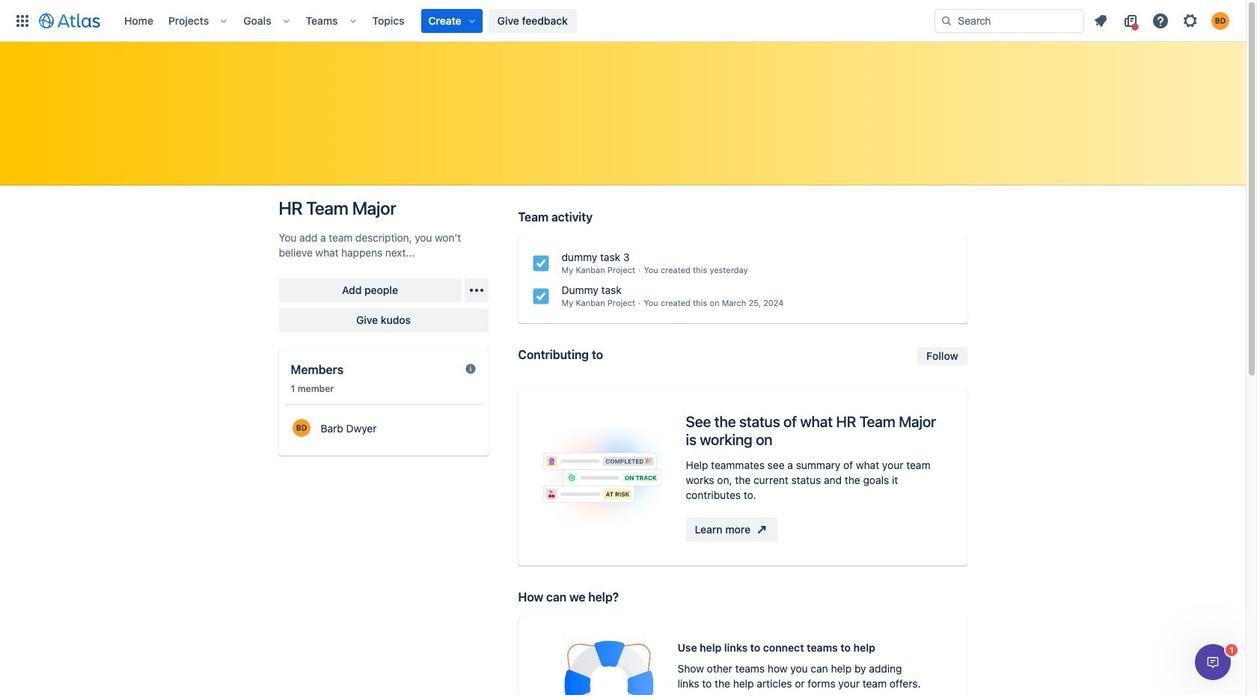 Task type: locate. For each thing, give the bounding box(es) containing it.
search image
[[941, 15, 953, 27]]

banner
[[0, 0, 1246, 42]]

Search field
[[935, 9, 1084, 33]]

top element
[[9, 0, 935, 42]]

help image
[[1152, 12, 1170, 30]]

switch to... image
[[13, 12, 31, 30]]

dialog
[[1195, 644, 1231, 680]]

None search field
[[935, 9, 1084, 33]]

actions image
[[467, 281, 485, 299]]



Task type: describe. For each thing, give the bounding box(es) containing it.
notifications image
[[1092, 12, 1110, 30]]

account image
[[1212, 12, 1230, 30]]

settings image
[[1182, 12, 1200, 30]]



Task type: vqa. For each thing, say whether or not it's contained in the screenshot.
THE SWITCH TO... image
yes



